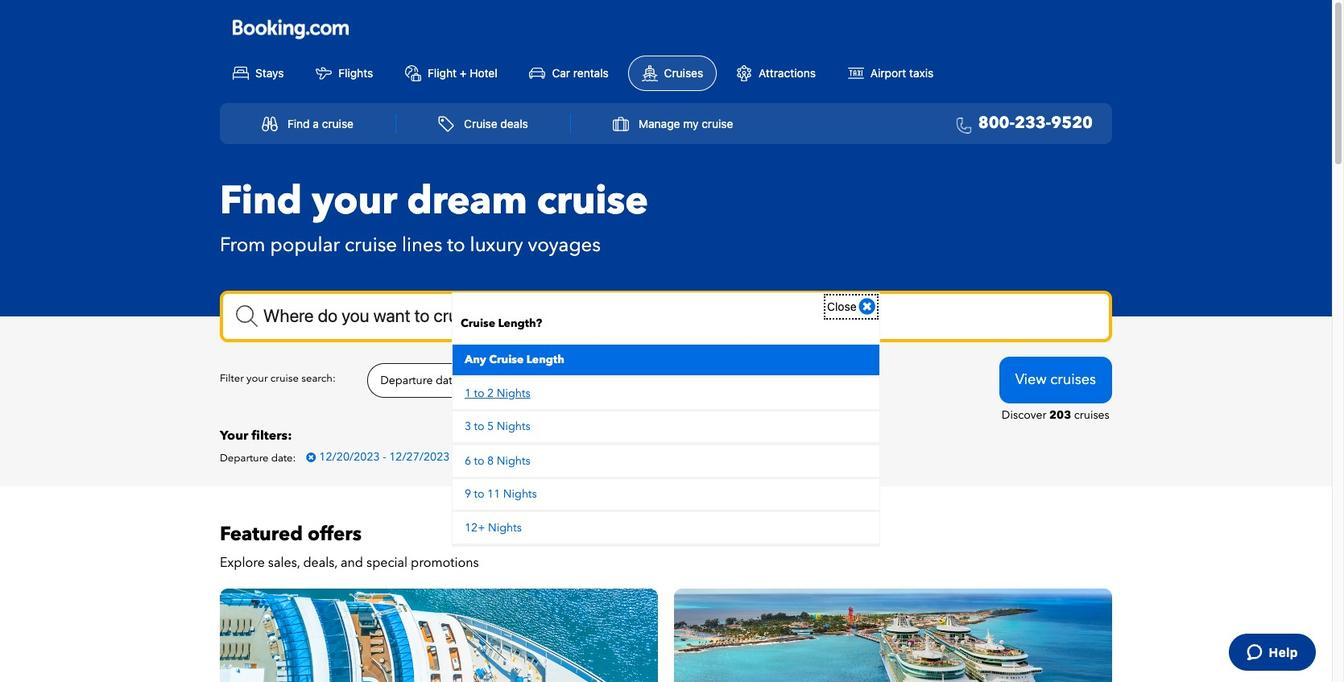 Task type: vqa. For each thing, say whether or not it's contained in the screenshot.
Now
no



Task type: describe. For each thing, give the bounding box(es) containing it.
cruise deals
[[464, 117, 528, 130]]

3 to 5 nights button
[[453, 411, 879, 442]]

3 to 5 nights
[[465, 419, 530, 434]]

800-233-9520
[[978, 112, 1093, 134]]

cruise for filter your cruise search:
[[270, 372, 299, 386]]

featured offers explore sales, deals, and special promotions
[[220, 521, 479, 572]]

popular
[[270, 232, 340, 258]]

featured
[[220, 521, 303, 547]]

departure date button
[[367, 363, 487, 398]]

12+ nights button
[[453, 512, 879, 543]]

cruise for cruise deals
[[464, 117, 497, 130]]

expand image for cruise line
[[825, 374, 837, 386]]

from
[[220, 232, 265, 258]]

6 to 8 nights
[[465, 453, 530, 469]]

length
[[547, 373, 580, 388]]

nights for 6 to 8 nights
[[497, 453, 530, 469]]

car rentals
[[552, 66, 609, 79]]

length
[[526, 352, 564, 368]]

departure for departure date:
[[220, 451, 269, 465]]

any
[[465, 352, 486, 368]]

cruise for find a cruise
[[322, 117, 354, 130]]

any cruise length
[[465, 352, 564, 368]]

dream
[[407, 174, 527, 228]]

expand image for cruise length
[[583, 374, 595, 386]]

12/27/2023
[[389, 449, 450, 464]]

9 to 11 nights
[[465, 487, 537, 502]]

12/20/2023 - 12/27/2023
[[319, 449, 450, 464]]

attractions link
[[723, 56, 829, 90]]

discover
[[1002, 407, 1047, 423]]

to for 9
[[474, 487, 484, 502]]

to for 1
[[474, 386, 484, 401]]

1 to 2 nights button
[[453, 378, 879, 409]]

close link
[[827, 297, 875, 316]]

your
[[220, 427, 248, 444]]

cruises
[[664, 66, 703, 79]]

flights link
[[303, 56, 386, 90]]

cruises link
[[628, 55, 717, 91]]

close
[[827, 299, 856, 313]]

luxury
[[470, 232, 523, 258]]

your for filter
[[246, 372, 268, 386]]

cruise for cruise line
[[768, 373, 801, 388]]

6
[[465, 453, 471, 469]]

flight + hotel link
[[392, 56, 510, 90]]

date:
[[271, 451, 296, 465]]

nights for 1 to 2 nights
[[497, 386, 530, 401]]

-
[[383, 449, 386, 464]]

manage my cruise
[[639, 117, 733, 130]]

cruise left lines
[[345, 232, 397, 258]]

car rentals link
[[517, 56, 622, 90]]

9520
[[1051, 112, 1093, 134]]

to for 6
[[474, 453, 484, 469]]

airport taxis link
[[835, 56, 946, 90]]

times circle image inside 12/20/2023 - 12/27/2023 link
[[306, 452, 316, 463]]

1 vertical spatial cruises
[[1074, 407, 1110, 423]]

to for 3
[[474, 419, 484, 434]]

deals,
[[303, 554, 337, 572]]

9 to 11 nights button
[[453, 479, 879, 510]]

find your dream cruise from popular cruise lines to luxury voyages
[[220, 174, 648, 258]]

stays
[[255, 66, 284, 79]]

departure for departure date
[[380, 373, 433, 388]]

expand image for departure port
[[711, 374, 724, 386]]

airport
[[870, 66, 906, 79]]

departure date:
[[220, 451, 296, 465]]

8
[[487, 453, 494, 469]]

rentals
[[573, 66, 609, 79]]

explore
[[220, 554, 265, 572]]

offers
[[308, 521, 362, 547]]



Task type: locate. For each thing, give the bounding box(es) containing it.
flight
[[428, 66, 457, 79]]

203
[[1049, 407, 1071, 423]]

sales,
[[268, 554, 300, 572]]

expand image
[[462, 374, 474, 386], [583, 374, 595, 386]]

view cruises
[[1015, 369, 1096, 390]]

find up from
[[220, 174, 302, 228]]

nights inside 'button'
[[488, 520, 522, 535]]

12/20/2023 - 12/27/2023 link
[[298, 448, 458, 466]]

length?
[[498, 315, 542, 331]]

expand image right port
[[711, 374, 724, 386]]

search:
[[301, 372, 336, 386]]

0 horizontal spatial times circle image
[[306, 452, 316, 463]]

booking.com home image
[[233, 19, 349, 40]]

to right 1
[[474, 386, 484, 401]]

233-
[[1015, 112, 1051, 134]]

0 vertical spatial times circle image
[[859, 297, 875, 316]]

nights right "8"
[[497, 453, 530, 469]]

departure left port
[[632, 373, 684, 388]]

+
[[460, 66, 467, 79]]

times circle image
[[859, 297, 875, 316], [306, 452, 316, 463]]

departure down your
[[220, 451, 269, 465]]

port
[[687, 373, 709, 388]]

cruise for cruise length
[[511, 373, 544, 388]]

flights
[[338, 66, 373, 79]]

your right filter
[[246, 372, 268, 386]]

your up popular in the top left of the page
[[312, 174, 397, 228]]

and
[[341, 554, 363, 572]]

3
[[465, 419, 471, 434]]

find inside find your dream cruise from popular cruise lines to luxury voyages
[[220, 174, 302, 228]]

find inside "travel menu" 'navigation'
[[287, 117, 310, 130]]

expand image right length
[[583, 374, 595, 386]]

find left 'a'
[[287, 117, 310, 130]]

attractions
[[759, 66, 816, 79]]

cruise for cruise length?
[[461, 315, 495, 331]]

nights right 2
[[497, 386, 530, 401]]

2 horizontal spatial departure
[[632, 373, 684, 388]]

1 vertical spatial find
[[220, 174, 302, 228]]

5
[[487, 419, 494, 434]]

deals
[[500, 117, 528, 130]]

departure port button
[[619, 363, 736, 398]]

2 expand image from the left
[[825, 374, 837, 386]]

cruise length button
[[495, 363, 611, 398]]

2
[[487, 386, 494, 401]]

nights right '11'
[[503, 487, 537, 502]]

None field
[[220, 290, 1112, 342]]

cruise deals link
[[421, 108, 546, 139]]

cruise inside "travel menu" 'navigation'
[[464, 117, 497, 130]]

line
[[804, 373, 822, 388]]

0 vertical spatial find
[[287, 117, 310, 130]]

expand image right line
[[825, 374, 837, 386]]

1 expand image from the left
[[462, 374, 474, 386]]

cruises up 203
[[1050, 369, 1096, 390]]

airport taxis
[[870, 66, 934, 79]]

date
[[436, 373, 459, 388]]

your inside find your dream cruise from popular cruise lines to luxury voyages
[[312, 174, 397, 228]]

departure for departure port
[[632, 373, 684, 388]]

12+ nights
[[465, 520, 522, 535]]

expand image inside cruise line button
[[825, 374, 837, 386]]

times circle image right date: in the left of the page
[[306, 452, 316, 463]]

promotions
[[411, 554, 479, 572]]

expand image inside cruise length button
[[583, 374, 595, 386]]

1 horizontal spatial expand image
[[825, 374, 837, 386]]

expand image right the date
[[462, 374, 474, 386]]

find for your
[[220, 174, 302, 228]]

12+
[[465, 520, 485, 535]]

expand image inside departure date button
[[462, 374, 474, 386]]

any cruise length button
[[453, 344, 879, 375]]

to left "8"
[[474, 453, 484, 469]]

9
[[465, 487, 471, 502]]

expand image for departure date
[[462, 374, 474, 386]]

1 horizontal spatial expand image
[[583, 374, 595, 386]]

view
[[1015, 369, 1047, 390]]

800-
[[978, 112, 1015, 134]]

cruise for manage my cruise
[[702, 117, 733, 130]]

filter
[[220, 372, 244, 386]]

manage my cruise button
[[595, 108, 751, 139]]

to
[[447, 232, 465, 258], [474, 386, 484, 401], [474, 419, 484, 434], [474, 453, 484, 469], [474, 487, 484, 502]]

cruise sale image
[[220, 588, 658, 682]]

car
[[552, 66, 570, 79]]

nights right 12+
[[488, 520, 522, 535]]

cruise line button
[[744, 363, 861, 398]]

nights
[[497, 386, 530, 401], [497, 419, 530, 434], [497, 453, 530, 469], [503, 487, 537, 502], [488, 520, 522, 535]]

view cruises link
[[999, 357, 1112, 403]]

1 horizontal spatial departure
[[380, 373, 433, 388]]

filters:
[[252, 427, 292, 444]]

filter your cruise search:
[[220, 372, 336, 386]]

expand image
[[711, 374, 724, 386], [825, 374, 837, 386]]

special
[[366, 554, 408, 572]]

find a cruise
[[287, 117, 354, 130]]

2 expand image from the left
[[583, 374, 595, 386]]

your for find
[[312, 174, 397, 228]]

cruise up any
[[461, 315, 495, 331]]

cruise left line
[[768, 373, 801, 388]]

to left 5
[[474, 419, 484, 434]]

travel menu navigation
[[220, 103, 1112, 144]]

cruise right 'a'
[[322, 117, 354, 130]]

to inside find your dream cruise from popular cruise lines to luxury voyages
[[447, 232, 465, 258]]

1
[[465, 386, 471, 401]]

cruise down any cruise length
[[511, 373, 544, 388]]

1 horizontal spatial your
[[312, 174, 397, 228]]

my
[[683, 117, 699, 130]]

nights for 9 to 11 nights
[[503, 487, 537, 502]]

flight + hotel
[[428, 66, 497, 79]]

hotel
[[470, 66, 497, 79]]

departure port
[[632, 373, 711, 388]]

6 to 8 nights button
[[453, 445, 879, 477]]

cruise left search:
[[270, 372, 299, 386]]

cruises right 203
[[1074, 407, 1110, 423]]

stays link
[[220, 56, 297, 90]]

1 vertical spatial times circle image
[[306, 452, 316, 463]]

voyages
[[528, 232, 601, 258]]

discover 203 cruises
[[1002, 407, 1110, 423]]

cruise up voyages
[[537, 174, 648, 228]]

departure date
[[380, 373, 462, 388]]

1 vertical spatial your
[[246, 372, 268, 386]]

times circle image right close
[[859, 297, 875, 316]]

cheap cruises image
[[674, 588, 1112, 682]]

manage
[[639, 117, 680, 130]]

0 horizontal spatial departure
[[220, 451, 269, 465]]

find for a
[[287, 117, 310, 130]]

cruise length
[[511, 373, 583, 388]]

lines
[[402, 232, 442, 258]]

cruise right my
[[702, 117, 733, 130]]

0 vertical spatial cruises
[[1050, 369, 1096, 390]]

800-233-9520 link
[[950, 112, 1093, 135]]

cruises
[[1050, 369, 1096, 390], [1074, 407, 1110, 423]]

0 horizontal spatial expand image
[[711, 374, 724, 386]]

cruise right any
[[489, 352, 524, 368]]

1 horizontal spatial times circle image
[[859, 297, 875, 316]]

nights right 5
[[497, 419, 530, 434]]

find a cruise link
[[244, 108, 371, 139]]

a
[[313, 117, 319, 130]]

0 horizontal spatial expand image
[[462, 374, 474, 386]]

to right lines
[[447, 232, 465, 258]]

taxis
[[909, 66, 934, 79]]

cruise
[[464, 117, 497, 130], [461, 315, 495, 331], [489, 352, 524, 368], [511, 373, 544, 388], [768, 373, 801, 388]]

1 to 2 nights
[[465, 386, 530, 401]]

cruise length?
[[461, 315, 542, 331]]

to right 9
[[474, 487, 484, 502]]

departure left the date
[[380, 373, 433, 388]]

0 horizontal spatial your
[[246, 372, 268, 386]]

cruise line
[[768, 373, 825, 388]]

cruise left deals at the left of page
[[464, 117, 497, 130]]

0 vertical spatial your
[[312, 174, 397, 228]]

cruise inside dropdown button
[[702, 117, 733, 130]]

11
[[487, 487, 500, 502]]

expand image inside the departure port button
[[711, 374, 724, 386]]

your
[[312, 174, 397, 228], [246, 372, 268, 386]]

your filters:
[[220, 427, 292, 444]]

nights for 3 to 5 nights
[[497, 419, 530, 434]]

1 expand image from the left
[[711, 374, 724, 386]]

Where do you want to cruise? text field
[[220, 290, 1112, 342]]



